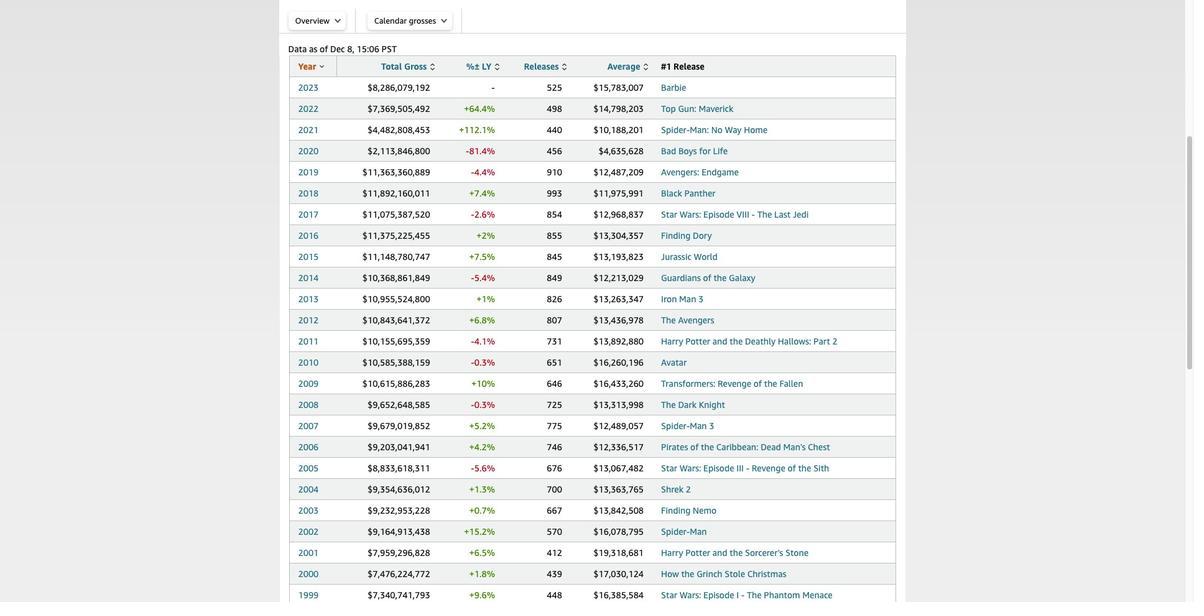 Task type: locate. For each thing, give the bounding box(es) containing it.
dropdown image right overview
[[335, 18, 341, 23]]

+0.7%
[[470, 505, 495, 516]]

the left fallen at right
[[765, 378, 778, 389]]

star down how
[[662, 590, 678, 601]]

$10,188,201
[[594, 124, 644, 135]]

top gun: maverick link
[[662, 103, 734, 114]]

dark
[[679, 400, 697, 410]]

finding up jurassic
[[662, 230, 691, 241]]

- right viii
[[752, 209, 756, 220]]

1 vertical spatial 0.3%
[[475, 400, 495, 410]]

$9,354,636,012
[[368, 484, 430, 495]]

and up how the grinch stole christmas on the right bottom of page
[[713, 548, 728, 558]]

+1.3%
[[470, 484, 495, 495]]

man down nemo
[[690, 526, 707, 537]]

2 dropdown image from the left
[[441, 18, 447, 23]]

2 wars: from the top
[[680, 463, 702, 474]]

2001
[[298, 548, 319, 558]]

2 episode from the top
[[704, 463, 735, 474]]

revenge down dead
[[752, 463, 786, 474]]

3 wars: from the top
[[680, 590, 702, 601]]

dec
[[330, 44, 345, 54]]

456
[[547, 146, 562, 156]]

2 -0.3% from the top
[[471, 400, 495, 410]]

0 vertical spatial revenge
[[718, 378, 752, 389]]

finding
[[662, 230, 691, 241], [662, 505, 691, 516]]

2 finding from the top
[[662, 505, 691, 516]]

episode left viii
[[704, 209, 735, 220]]

$14,798,203
[[594, 103, 644, 114]]

1 spider- from the top
[[662, 124, 690, 135]]

finding dory
[[662, 230, 712, 241]]

+6.5%
[[470, 548, 495, 558]]

harry potter and the sorcerer's stone link
[[662, 548, 809, 558]]

iron
[[662, 294, 677, 304]]

-0.3% for $9,652,648,585
[[471, 400, 495, 410]]

2 vertical spatial man
[[690, 526, 707, 537]]

1 and from the top
[[713, 336, 728, 347]]

1 dropdown image from the left
[[335, 18, 341, 23]]

transformers: revenge of the fallen
[[662, 378, 804, 389]]

star wars: episode i - the phantom menace
[[662, 590, 833, 601]]

transformers:
[[662, 378, 716, 389]]

1 vertical spatial episode
[[704, 463, 735, 474]]

2 vertical spatial episode
[[704, 590, 735, 601]]

0 horizontal spatial dropdown image
[[335, 18, 341, 23]]

2 potter from the top
[[686, 548, 711, 558]]

potter for harry potter and the sorcerer's stone
[[686, 548, 711, 558]]

1 vertical spatial revenge
[[752, 463, 786, 474]]

4.1%
[[475, 336, 495, 347]]

pirates of the caribbean: dead man's chest
[[662, 442, 831, 452]]

3 down knight
[[710, 421, 715, 431]]

0.3% for $9,652,648,585
[[475, 400, 495, 410]]

wars: down black panther link
[[680, 209, 702, 220]]

1 star from the top
[[662, 209, 678, 220]]

1 vertical spatial 2
[[686, 484, 691, 495]]

1 horizontal spatial 3
[[710, 421, 715, 431]]

man for iron man 3
[[680, 294, 697, 304]]

the up stole
[[730, 548, 743, 558]]

1 0.3% from the top
[[475, 357, 495, 368]]

1 wars: from the top
[[680, 209, 702, 220]]

4.4%
[[475, 167, 495, 177]]

episode left i
[[704, 590, 735, 601]]

for
[[700, 146, 711, 156]]

0 vertical spatial wars:
[[680, 209, 702, 220]]

0 vertical spatial 3
[[699, 294, 704, 304]]

$10,843,641,372
[[363, 315, 430, 325]]

wars: for star wars: episode i - the phantom menace
[[680, 590, 702, 601]]

$12,213,029
[[594, 273, 644, 283]]

wars:
[[680, 209, 702, 220], [680, 463, 702, 474], [680, 590, 702, 601]]

chest
[[808, 442, 831, 452]]

$2,113,846,800
[[368, 146, 430, 156]]

+112.1%
[[459, 124, 495, 135]]

how the grinch stole christmas link
[[662, 569, 787, 579]]

potter
[[686, 336, 711, 347], [686, 548, 711, 558]]

0 vertical spatial 2
[[833, 336, 838, 347]]

+5.2%
[[470, 421, 495, 431]]

1 vertical spatial star
[[662, 463, 678, 474]]

1 vertical spatial harry
[[662, 548, 684, 558]]

1 episode from the top
[[704, 209, 735, 220]]

black panther link
[[662, 188, 716, 199]]

shrek 2 link
[[662, 484, 691, 495]]

dropdown image for overview
[[335, 18, 341, 23]]

2 vertical spatial spider-
[[662, 526, 690, 537]]

0 vertical spatial man
[[680, 294, 697, 304]]

-0.3% for $10,585,388,159
[[471, 357, 495, 368]]

$13,263,347
[[594, 294, 644, 304]]

spider- down finding nemo link
[[662, 526, 690, 537]]

2 and from the top
[[713, 548, 728, 558]]

0 vertical spatial and
[[713, 336, 728, 347]]

avatar link
[[662, 357, 687, 368]]

0 vertical spatial harry
[[662, 336, 684, 347]]

transformers: revenge of the fallen link
[[662, 378, 804, 389]]

8,
[[347, 44, 355, 54]]

harry up avatar link
[[662, 336, 684, 347]]

0 vertical spatial potter
[[686, 336, 711, 347]]

of down man's
[[788, 463, 796, 474]]

potter up grinch
[[686, 548, 711, 558]]

2007 link
[[298, 421, 319, 431]]

year
[[298, 61, 316, 72], [298, 61, 316, 72]]

3 spider- from the top
[[662, 526, 690, 537]]

2 right shrek
[[686, 484, 691, 495]]

1 horizontal spatial dropdown image
[[441, 18, 447, 23]]

1 harry from the top
[[662, 336, 684, 347]]

- right i
[[742, 590, 745, 601]]

harry for harry potter and the deathly hallows: part 2
[[662, 336, 684, 347]]

3 up avengers
[[699, 294, 704, 304]]

498
[[547, 103, 562, 114]]

dropdown image
[[335, 18, 341, 23], [441, 18, 447, 23]]

potter down avengers
[[686, 336, 711, 347]]

year link
[[298, 61, 324, 72], [298, 61, 324, 72]]

the
[[714, 273, 727, 283], [730, 336, 743, 347], [765, 378, 778, 389], [701, 442, 714, 452], [799, 463, 812, 474], [730, 548, 743, 558], [682, 569, 695, 579]]

man down the dark knight 'link'
[[690, 421, 707, 431]]

1 vertical spatial wars:
[[680, 463, 702, 474]]

releases link
[[524, 61, 567, 72]]

646
[[547, 378, 562, 389]]

+1%
[[477, 294, 495, 304]]

star for star wars: episode i - the phantom menace
[[662, 590, 678, 601]]

star
[[662, 209, 678, 220], [662, 463, 678, 474], [662, 590, 678, 601]]

1 vertical spatial spider-
[[662, 421, 690, 431]]

stole
[[725, 569, 746, 579]]

#1
[[662, 61, 672, 72]]

- up +5.2%
[[471, 400, 475, 410]]

man right iron on the right of page
[[680, 294, 697, 304]]

finding down the shrek 2 on the right bottom
[[662, 505, 691, 516]]

spider- up bad on the top right of the page
[[662, 124, 690, 135]]

harry for harry potter and the sorcerer's stone
[[662, 548, 684, 558]]

2 harry from the top
[[662, 548, 684, 558]]

0 horizontal spatial 3
[[699, 294, 704, 304]]

the left galaxy
[[714, 273, 727, 283]]

2 right part
[[833, 336, 838, 347]]

3 star from the top
[[662, 590, 678, 601]]

0 vertical spatial spider-
[[662, 124, 690, 135]]

of right "pirates"
[[691, 442, 699, 452]]

spider-man 3 link
[[662, 421, 715, 431]]

2014
[[298, 273, 319, 283]]

2 vertical spatial wars:
[[680, 590, 702, 601]]

3
[[699, 294, 704, 304], [710, 421, 715, 431]]

1 horizontal spatial 2
[[833, 336, 838, 347]]

0.3% down 4.1%
[[475, 357, 495, 368]]

wars: up shrek 2 link
[[680, 463, 702, 474]]

finding nemo
[[662, 505, 717, 516]]

the left dark
[[662, 400, 676, 410]]

viii
[[737, 209, 750, 220]]

1 vertical spatial and
[[713, 548, 728, 558]]

1 vertical spatial -0.3%
[[471, 400, 495, 410]]

1 finding from the top
[[662, 230, 691, 241]]

-0.3% down -4.1%
[[471, 357, 495, 368]]

hallows:
[[778, 336, 812, 347]]

-0.3%
[[471, 357, 495, 368], [471, 400, 495, 410]]

and down avengers
[[713, 336, 728, 347]]

1 potter from the top
[[686, 336, 711, 347]]

$13,067,482
[[594, 463, 644, 474]]

0 vertical spatial finding
[[662, 230, 691, 241]]

the down iron on the right of page
[[662, 315, 676, 325]]

revenge up knight
[[718, 378, 752, 389]]

man
[[680, 294, 697, 304], [690, 421, 707, 431], [690, 526, 707, 537]]

667
[[547, 505, 562, 516]]

star wars: episode iii - revenge of the sith
[[662, 463, 830, 474]]

1 -0.3% from the top
[[471, 357, 495, 368]]

$9,679,019,852
[[368, 421, 430, 431]]

episode for viii
[[704, 209, 735, 220]]

676
[[547, 463, 562, 474]]

2 0.3% from the top
[[475, 400, 495, 410]]

2011
[[298, 336, 319, 347]]

- up +1.3%
[[471, 463, 475, 474]]

0 vertical spatial episode
[[704, 209, 735, 220]]

overview
[[295, 16, 330, 26]]

2 spider- from the top
[[662, 421, 690, 431]]

spider- up "pirates"
[[662, 421, 690, 431]]

the left 'deathly'
[[730, 336, 743, 347]]

star up shrek
[[662, 463, 678, 474]]

$12,336,517
[[594, 442, 644, 452]]

-81.4%
[[466, 146, 495, 156]]

i
[[737, 590, 739, 601]]

guardians of the galaxy
[[662, 273, 756, 283]]

1 vertical spatial man
[[690, 421, 707, 431]]

- down -81.4%
[[471, 167, 475, 177]]

wars: down grinch
[[680, 590, 702, 601]]

episode left iii
[[704, 463, 735, 474]]

part
[[814, 336, 831, 347]]

$12,968,837
[[594, 209, 644, 220]]

651
[[547, 357, 562, 368]]

2 vertical spatial star
[[662, 590, 678, 601]]

spider- for spider-man: no way home
[[662, 124, 690, 135]]

harry up how
[[662, 548, 684, 558]]

2 star from the top
[[662, 463, 678, 474]]

2023
[[298, 82, 319, 93]]

0 vertical spatial star
[[662, 209, 678, 220]]

3 episode from the top
[[704, 590, 735, 601]]

barbie link
[[662, 82, 687, 93]]

+10%
[[472, 378, 495, 389]]

galaxy
[[729, 273, 756, 283]]

1 vertical spatial potter
[[686, 548, 711, 558]]

wars: for star wars: episode viii - the last jedi
[[680, 209, 702, 220]]

sorcerer's
[[745, 548, 784, 558]]

0.3% down +10%
[[475, 400, 495, 410]]

1 vertical spatial finding
[[662, 505, 691, 516]]

-0.3% down +10%
[[471, 400, 495, 410]]

5.6%
[[475, 463, 495, 474]]

dropdown image right grosses
[[441, 18, 447, 23]]

1999 link
[[298, 590, 319, 601]]

star down black
[[662, 209, 678, 220]]

3 for spider-man 3
[[710, 421, 715, 431]]

439
[[547, 569, 562, 579]]

0 horizontal spatial 2
[[686, 484, 691, 495]]

0 vertical spatial -0.3%
[[471, 357, 495, 368]]

0 vertical spatial 0.3%
[[475, 357, 495, 368]]

man for spider-man
[[690, 526, 707, 537]]

1 vertical spatial 3
[[710, 421, 715, 431]]



Task type: vqa. For each thing, say whether or not it's contained in the screenshot.


Task type: describe. For each thing, give the bounding box(es) containing it.
$11,075,387,520
[[363, 209, 430, 220]]

- down +7.5%
[[471, 273, 475, 283]]

grosses
[[409, 16, 436, 26]]

2021
[[298, 124, 319, 135]]

- down ly on the left top
[[492, 82, 495, 93]]

- down +7.4% on the top of page
[[471, 209, 475, 220]]

spider- for spider-man 3
[[662, 421, 690, 431]]

nemo
[[693, 505, 717, 516]]

+6.8%
[[470, 315, 495, 325]]

$12,489,057
[[594, 421, 644, 431]]

$7,959,296,828
[[368, 548, 430, 558]]

potter for harry potter and the deathly hallows: part 2
[[686, 336, 711, 347]]

guardians of the galaxy link
[[662, 273, 756, 283]]

$13,892,880
[[594, 336, 644, 347]]

episode for iii
[[704, 463, 735, 474]]

guardians
[[662, 273, 701, 283]]

746
[[547, 442, 562, 452]]

grinch
[[697, 569, 723, 579]]

and for deathly
[[713, 336, 728, 347]]

finding nemo link
[[662, 505, 717, 516]]

finding for finding nemo
[[662, 505, 691, 516]]

dory
[[693, 230, 712, 241]]

-5.4%
[[471, 273, 495, 283]]

life
[[713, 146, 728, 156]]

$10,368,861,849
[[363, 273, 430, 283]]

2006 link
[[298, 442, 319, 452]]

15:06
[[357, 44, 380, 54]]

%± ly link
[[467, 61, 500, 72]]

deathly
[[745, 336, 776, 347]]

and for sorcerer's
[[713, 548, 728, 558]]

the left the "last" at the top of the page
[[758, 209, 773, 220]]

849
[[547, 273, 562, 283]]

2018
[[298, 188, 319, 199]]

jurassic world link
[[662, 251, 718, 262]]

wars: for star wars: episode iii - revenge of the sith
[[680, 463, 702, 474]]

how the grinch stole christmas
[[662, 569, 787, 579]]

2001 link
[[298, 548, 319, 558]]

ly
[[482, 61, 492, 72]]

the down spider-man 3 link
[[701, 442, 714, 452]]

$10,955,524,800
[[363, 294, 430, 304]]

of right as
[[320, 44, 328, 54]]

440
[[547, 124, 562, 135]]

$11,375,225,455
[[363, 230, 430, 241]]

2019
[[298, 167, 319, 177]]

jurassic world
[[662, 251, 718, 262]]

$19,318,681
[[594, 548, 644, 558]]

993
[[547, 188, 562, 199]]

- down +112.1%
[[466, 146, 470, 156]]

avatar
[[662, 357, 687, 368]]

the avengers
[[662, 315, 715, 325]]

spider- for spider-man
[[662, 526, 690, 537]]

-2.6%
[[471, 209, 495, 220]]

man for spider-man 3
[[690, 421, 707, 431]]

data as of dec 8, 15:06 pst
[[288, 44, 397, 54]]

shrek
[[662, 484, 684, 495]]

- down the +6.8%
[[471, 336, 475, 347]]

total gross
[[381, 61, 427, 72]]

807
[[547, 315, 562, 325]]

2019 link
[[298, 167, 319, 177]]

$13,304,357
[[594, 230, 644, 241]]

+4.2%
[[470, 442, 495, 452]]

of down world
[[703, 273, 712, 283]]

3 for iron man 3
[[699, 294, 704, 304]]

maverick
[[699, 103, 734, 114]]

star for star wars: episode viii - the last jedi
[[662, 209, 678, 220]]

star for star wars: episode iii - revenge of the sith
[[662, 463, 678, 474]]

average
[[608, 61, 641, 72]]

$9,164,913,438
[[368, 526, 430, 537]]

dropdown image for calendar grosses
[[441, 18, 447, 23]]

last
[[775, 209, 791, 220]]

releases
[[524, 61, 559, 72]]

2009 link
[[298, 378, 319, 389]]

calendar grosses
[[374, 16, 436, 26]]

2004
[[298, 484, 319, 495]]

the right how
[[682, 569, 695, 579]]

2008 link
[[298, 400, 319, 410]]

star wars: episode viii - the last jedi
[[662, 209, 809, 220]]

2014 link
[[298, 273, 319, 283]]

the left sith in the bottom of the page
[[799, 463, 812, 474]]

$4,482,808,453
[[368, 124, 430, 135]]

gross
[[404, 61, 427, 72]]

731
[[547, 336, 562, 347]]

5.4%
[[475, 273, 495, 283]]

avengers: endgame link
[[662, 167, 739, 177]]

iii
[[737, 463, 744, 474]]

man:
[[690, 124, 709, 135]]

2003 link
[[298, 505, 319, 516]]

episode for i
[[704, 590, 735, 601]]

barbie
[[662, 82, 687, 93]]

0.3% for $10,585,388,159
[[475, 357, 495, 368]]

star wars: episode i - the phantom menace link
[[662, 590, 833, 601]]

$16,260,196
[[594, 357, 644, 368]]

release
[[674, 61, 705, 72]]

+64.4%
[[464, 103, 495, 114]]

avengers:
[[662, 167, 700, 177]]

2002
[[298, 526, 319, 537]]

of left fallen at right
[[754, 378, 762, 389]]

$4,635,628
[[599, 146, 644, 156]]

average link
[[608, 61, 648, 72]]

harry potter and the sorcerer's stone
[[662, 548, 809, 558]]

- down -4.1%
[[471, 357, 475, 368]]

gun:
[[679, 103, 697, 114]]

2004 link
[[298, 484, 319, 495]]

the right i
[[747, 590, 762, 601]]

pirates of the caribbean: dead man's chest link
[[662, 442, 831, 452]]

448
[[547, 590, 562, 601]]

$10,585,388,159
[[363, 357, 430, 368]]

spider-man
[[662, 526, 707, 537]]

$9,652,648,585
[[368, 400, 430, 410]]

2.6%
[[475, 209, 495, 220]]

- right iii
[[747, 463, 750, 474]]

finding for finding dory
[[662, 230, 691, 241]]

spider-man 3
[[662, 421, 715, 431]]

2000 link
[[298, 569, 319, 579]]

2016 link
[[298, 230, 319, 241]]



